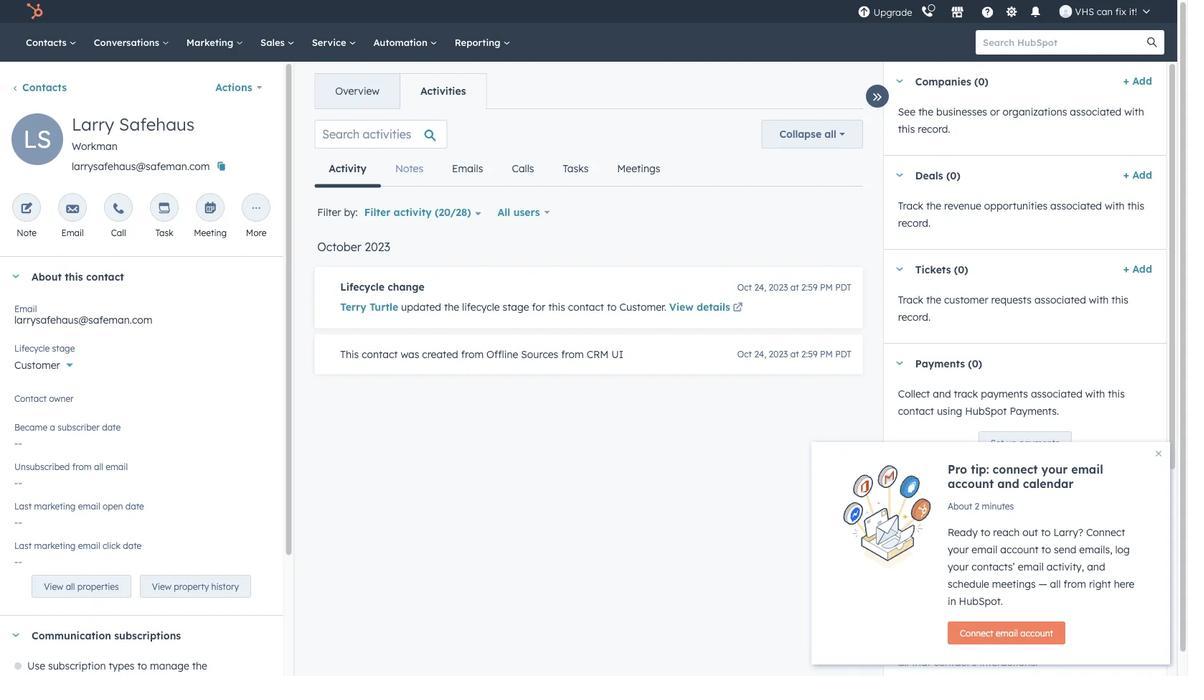 Task type: vqa. For each thing, say whether or not it's contained in the screenshot.
SALES menu
no



Task type: locate. For each thing, give the bounding box(es) containing it.
1 vertical spatial see
[[899, 516, 916, 529]]

contact inside lifecycle change element
[[568, 301, 605, 313]]

properties
[[77, 581, 119, 592]]

turtle
[[370, 301, 399, 313]]

(0) up track
[[969, 357, 983, 370]]

last down unsubscribed
[[14, 501, 32, 512]]

1 vertical spatial 24,
[[755, 349, 767, 360]]

from up last marketing email open date
[[72, 461, 92, 472]]

see inside see the files attached to your activities or uploaded to this record.
[[899, 516, 916, 529]]

navigation up all
[[315, 151, 675, 188]]

+ add for see the businesses or organizations associated with this record.
[[1124, 75, 1153, 87]]

1 add from the top
[[1133, 75, 1153, 87]]

account inside pro tip: connect your email account and calendar
[[948, 477, 994, 491]]

this inside see the businesses or organizations associated with this record.
[[899, 123, 916, 135]]

caret image for deals
[[896, 173, 904, 177]]

larrysafehaus@safeman.com down larry safehaus workman at left
[[72, 160, 210, 173]]

1 vertical spatial +
[[1124, 169, 1130, 181]]

2 vertical spatial caret image
[[896, 490, 904, 494]]

contact create attribution button
[[884, 578, 1153, 617]]

+ for see the businesses or organizations associated with this record.
[[1124, 75, 1130, 87]]

oct down link opens in a new window icon
[[738, 349, 752, 360]]

owner
[[49, 393, 74, 404], [31, 398, 60, 411]]

last
[[14, 501, 32, 512], [14, 540, 32, 551]]

the inside track the customer requests associated with this record.
[[927, 294, 942, 306]]

email larrysafehaus@safeman.com
[[14, 303, 153, 326]]

1 horizontal spatial a
[[928, 639, 935, 652]]

1 vertical spatial contact
[[916, 591, 955, 604]]

track down tickets
[[899, 294, 924, 306]]

larry safehaus workman
[[72, 113, 195, 153]]

Became a subscriber date text field
[[14, 430, 269, 453]]

oct up link opens in a new window icon
[[738, 282, 752, 293]]

companies (0) button
[[884, 62, 1118, 101]]

0 vertical spatial larrysafehaus@safeman.com
[[72, 160, 210, 173]]

connect up 'emails,' on the bottom
[[1087, 526, 1126, 539]]

customer button
[[14, 351, 269, 375]]

contact inside contact owner no owner
[[14, 393, 47, 404]]

email down became a subscriber date text field
[[106, 461, 128, 472]]

or right larry?
[[1086, 516, 1096, 529]]

the inside see the businesses or organizations associated with this record.
[[919, 106, 934, 118]]

at
[[791, 282, 799, 293], [791, 349, 799, 360]]

1 vertical spatial payments
[[1020, 438, 1060, 448]]

0 vertical spatial contacts
[[26, 36, 69, 48]]

filter right by:
[[364, 206, 391, 219]]

see for see the files attached to your activities or uploaded to this record.
[[899, 516, 916, 529]]

hubspot left gives
[[1028, 639, 1070, 652]]

by:
[[344, 206, 358, 219]]

your right connect
[[1042, 462, 1069, 477]]

1 + add from the top
[[1124, 75, 1153, 87]]

account up 2
[[948, 477, 994, 491]]

1 horizontal spatial created
[[987, 622, 1024, 634]]

date right subscriber
[[102, 422, 121, 433]]

(0) for payments (0)
[[969, 357, 983, 370]]

0 vertical spatial marketing
[[34, 501, 76, 512]]

marketing up gives
[[1039, 622, 1087, 634]]

lifecycle up the terry turtle button
[[340, 281, 385, 293]]

account inside connect email account button
[[1021, 628, 1054, 639]]

to right out
[[1042, 526, 1051, 539]]

1 pm from the top
[[821, 282, 833, 293]]

1 24, from the top
[[755, 282, 767, 293]]

files
[[937, 516, 956, 529]]

2 see from the top
[[899, 516, 916, 529]]

0 vertical spatial add
[[1133, 75, 1153, 87]]

history
[[211, 581, 239, 592]]

last for last marketing email click date
[[14, 540, 32, 551]]

0 vertical spatial caret image
[[896, 173, 904, 177]]

0 vertical spatial created
[[422, 348, 459, 360]]

see for see the businesses or organizations associated with this record.
[[899, 106, 916, 118]]

1 vertical spatial created
[[987, 622, 1024, 634]]

this inside lifecycle change element
[[549, 301, 566, 313]]

1 vertical spatial caret image
[[896, 267, 904, 271]]

2 filter from the left
[[364, 206, 391, 219]]

this inside track the customer requests associated with this record.
[[1112, 294, 1129, 306]]

+ add for track the revenue opportunities associated with this record.
[[1124, 169, 1153, 181]]

contact inside collect and track payments associated with this contact using hubspot payments.
[[899, 405, 935, 417]]

emails
[[452, 162, 483, 175]]

0 vertical spatial account
[[948, 477, 994, 491]]

1 horizontal spatial lifecycle
[[340, 281, 385, 293]]

0 vertical spatial +
[[1124, 75, 1130, 87]]

associated right organizations
[[1071, 106, 1122, 118]]

see inside see the businesses or organizations associated with this record.
[[899, 106, 916, 118]]

october
[[317, 240, 362, 254]]

view for view details
[[670, 301, 694, 313]]

email up lifecycle stage
[[14, 303, 37, 314]]

caret image
[[896, 173, 904, 177], [896, 267, 904, 271], [896, 490, 904, 494]]

about
[[32, 270, 62, 283], [948, 501, 973, 512]]

or inside see the businesses or organizations associated with this record.
[[991, 106, 1001, 118]]

caret image inside attachments "dropdown button"
[[896, 490, 904, 494]]

all right —
[[1051, 578, 1062, 590]]

track for track the customer requests associated with this record.
[[899, 294, 924, 306]]

contact down collect
[[899, 405, 935, 417]]

3 caret image from the top
[[896, 490, 904, 494]]

out
[[1023, 526, 1039, 539]]

caret image down note
[[11, 275, 20, 278]]

0 horizontal spatial lifecycle
[[14, 343, 50, 354]]

Search activities search field
[[315, 120, 447, 149]]

hubspot inside attribute contacts created to marketing activities. when a contact is created, hubspot gives credit to all that contact's interactions.
[[1028, 639, 1070, 652]]

all left the properties
[[66, 581, 75, 592]]

requests
[[992, 294, 1032, 306]]

1 + from the top
[[1124, 75, 1130, 87]]

0 vertical spatial navigation
[[315, 73, 487, 109]]

deals
[[916, 169, 944, 181]]

created inside 'october 2023' "feed"
[[422, 348, 459, 360]]

stage down email larrysafehaus@safeman.com
[[52, 343, 75, 354]]

0 vertical spatial oct
[[738, 282, 752, 293]]

all left that
[[899, 656, 909, 669]]

associated inside track the customer requests associated with this record.
[[1035, 294, 1087, 306]]

offline
[[487, 348, 519, 360]]

your left activities
[[1017, 516, 1038, 529]]

1 see from the top
[[899, 106, 916, 118]]

revenue
[[945, 200, 982, 212]]

overview button
[[315, 74, 400, 108]]

2 last from the top
[[14, 540, 32, 551]]

associated inside collect and track payments associated with this contact using hubspot payments.
[[1032, 388, 1083, 400]]

lifecycle
[[340, 281, 385, 293], [14, 343, 50, 354]]

0 vertical spatial 24,
[[755, 282, 767, 293]]

associated for payments
[[1032, 388, 1083, 400]]

1 track from the top
[[899, 200, 924, 212]]

1 vertical spatial or
[[1086, 516, 1096, 529]]

1 horizontal spatial hubspot
[[1028, 639, 1070, 652]]

at inside lifecycle change element
[[791, 282, 799, 293]]

1 vertical spatial + add button
[[1124, 167, 1153, 184]]

see the files attached to your activities or uploaded to this record.
[[899, 516, 1144, 546]]

lifecycle up contact owner no owner
[[14, 343, 50, 354]]

marketing down last marketing email open date
[[34, 540, 76, 551]]

record. inside see the files attached to your activities or uploaded to this record.
[[931, 533, 964, 546]]

2 + add from the top
[[1124, 169, 1153, 181]]

with
[[1125, 106, 1145, 118], [1106, 200, 1125, 212], [1090, 294, 1109, 306], [1086, 388, 1106, 400]]

with inside track the customer requests associated with this record.
[[1090, 294, 1109, 306]]

date for open
[[125, 501, 144, 512]]

track inside track the customer requests associated with this record.
[[899, 294, 924, 306]]

0 horizontal spatial created
[[422, 348, 459, 360]]

0 vertical spatial pdt
[[836, 282, 852, 293]]

0 vertical spatial last
[[14, 501, 32, 512]]

record. down files
[[931, 533, 964, 546]]

1 horizontal spatial view
[[152, 581, 172, 592]]

automation link
[[365, 23, 446, 62]]

caret image inside the deals (0) dropdown button
[[896, 173, 904, 177]]

contact up email larrysafehaus@safeman.com
[[86, 270, 124, 283]]

1 + add button from the top
[[1124, 73, 1153, 90]]

+ for track the revenue opportunities associated with this record.
[[1124, 169, 1130, 181]]

0 vertical spatial at
[[791, 282, 799, 293]]

record. inside track the revenue opportunities associated with this record.
[[899, 217, 931, 229]]

0 vertical spatial a
[[50, 422, 55, 433]]

with inside track the revenue opportunities associated with this record.
[[1106, 200, 1125, 212]]

0 vertical spatial oct 24, 2023 at 2:59 pm pdt
[[738, 282, 852, 293]]

contact
[[86, 270, 124, 283], [568, 301, 605, 313], [362, 348, 398, 360], [899, 405, 935, 417], [937, 639, 973, 652]]

record. down the businesses
[[918, 123, 951, 135]]

caret image left tickets
[[896, 267, 904, 271]]

meetings
[[618, 162, 661, 175]]

terry
[[340, 301, 367, 313]]

your
[[1042, 462, 1069, 477], [1017, 516, 1038, 529], [948, 543, 969, 556], [948, 561, 969, 573]]

(0) inside dropdown button
[[955, 263, 969, 276]]

stage
[[503, 301, 530, 313], [52, 343, 75, 354]]

created right was
[[422, 348, 459, 360]]

0 vertical spatial + add
[[1124, 75, 1153, 87]]

pdt
[[836, 282, 852, 293], [836, 349, 852, 360]]

associated up payments.
[[1032, 388, 1083, 400]]

a right when
[[928, 639, 935, 652]]

2 track from the top
[[899, 294, 924, 306]]

1 vertical spatial + add
[[1124, 169, 1153, 181]]

email for email
[[61, 227, 84, 238]]

(0) right tickets
[[955, 263, 969, 276]]

tickets (0)
[[916, 263, 969, 276]]

0 horizontal spatial contact
[[14, 393, 47, 404]]

lifecycle stage
[[14, 343, 75, 354]]

connect email account button
[[948, 622, 1066, 645]]

navigation containing activity
[[315, 151, 675, 188]]

marketplaces button
[[943, 0, 973, 23]]

caret image left communication
[[11, 634, 20, 637]]

up
[[1007, 438, 1017, 448]]

email up activities
[[1072, 462, 1104, 477]]

your down ready
[[948, 543, 969, 556]]

3 + add button from the top
[[1124, 261, 1153, 278]]

associated for opportunities
[[1051, 200, 1103, 212]]

0 horizontal spatial view
[[44, 581, 63, 592]]

0 horizontal spatial filter
[[317, 206, 341, 219]]

caret image inside "communication subscriptions" dropdown button
[[11, 634, 20, 637]]

2 vertical spatial marketing
[[1039, 622, 1087, 634]]

notes button
[[381, 151, 438, 186]]

0 vertical spatial and
[[933, 388, 952, 400]]

lifecycle inside 'october 2023' "feed"
[[340, 281, 385, 293]]

1 vertical spatial last
[[14, 540, 32, 551]]

in
[[948, 595, 957, 608]]

0 horizontal spatial connect
[[961, 628, 994, 639]]

track inside track the revenue opportunities associated with this record.
[[899, 200, 924, 212]]

1 vertical spatial hubspot
[[1028, 639, 1070, 652]]

navigation containing overview
[[315, 73, 487, 109]]

0 vertical spatial track
[[899, 200, 924, 212]]

all inside the ready to reach out to larry? connect your email account to send emails, log your contacts' email activity, and schedule meetings — all from right here in hubspot.
[[1051, 578, 1062, 590]]

lifecycle for lifecycle change
[[340, 281, 385, 293]]

filter for filter by:
[[317, 206, 341, 219]]

from down activity,
[[1064, 578, 1087, 590]]

caret image left "companies"
[[896, 79, 904, 83]]

created
[[422, 348, 459, 360], [987, 622, 1024, 634]]

1 vertical spatial lifecycle
[[14, 343, 50, 354]]

add for track the customer requests associated with this record.
[[1133, 263, 1153, 275]]

associated inside see the businesses or organizations associated with this record.
[[1071, 106, 1122, 118]]

1 horizontal spatial stage
[[503, 301, 530, 313]]

see down "companies"
[[899, 106, 916, 118]]

1 horizontal spatial or
[[1086, 516, 1096, 529]]

the left lifecycle
[[444, 301, 460, 313]]

0 horizontal spatial a
[[50, 422, 55, 433]]

1 vertical spatial connect
[[961, 628, 994, 639]]

2 add from the top
[[1133, 169, 1153, 181]]

2 vertical spatial +
[[1124, 263, 1130, 275]]

0 vertical spatial contact
[[14, 393, 47, 404]]

to down "minutes"
[[1004, 516, 1014, 529]]

caret image inside about this contact dropdown button
[[11, 275, 20, 278]]

0 horizontal spatial or
[[991, 106, 1001, 118]]

to left reach
[[981, 526, 991, 539]]

associated right the "requests"
[[1035, 294, 1087, 306]]

2 vertical spatial date
[[123, 540, 142, 551]]

2 navigation from the top
[[315, 151, 675, 188]]

attribute contacts created to marketing activities. when a contact is created, hubspot gives credit to all that contact's interactions.
[[899, 622, 1140, 669]]

customer down lifecycle stage
[[14, 359, 60, 372]]

customer up 'ui'
[[620, 301, 665, 313]]

view right '.'
[[670, 301, 694, 313]]

account up the created,
[[1021, 628, 1054, 639]]

the inside track the revenue opportunities associated with this record.
[[927, 200, 942, 212]]

hubspot inside collect and track payments associated with this contact using hubspot payments.
[[966, 405, 1008, 417]]

1 pdt from the top
[[836, 282, 852, 293]]

0 vertical spatial see
[[899, 106, 916, 118]]

contact inside dropdown button
[[916, 591, 955, 604]]

caret image
[[896, 79, 904, 83], [11, 275, 20, 278], [896, 361, 904, 365], [11, 634, 20, 637]]

3 + add from the top
[[1124, 263, 1153, 275]]

and
[[933, 388, 952, 400], [998, 477, 1020, 491], [1088, 561, 1106, 573]]

larry?
[[1054, 526, 1084, 539]]

1 2:59 from the top
[[802, 282, 818, 293]]

gives
[[1073, 639, 1097, 652]]

task
[[156, 227, 173, 238]]

0 vertical spatial stage
[[503, 301, 530, 313]]

marketing down unsubscribed
[[34, 501, 76, 512]]

attribution
[[993, 591, 1048, 604]]

1 vertical spatial email
[[14, 303, 37, 314]]

filter left by:
[[317, 206, 341, 219]]

about inside dropdown button
[[32, 270, 62, 283]]

1 filter from the left
[[317, 206, 341, 219]]

lifecycle change element
[[315, 267, 863, 328]]

minutes
[[982, 501, 1015, 512]]

1 vertical spatial stage
[[52, 343, 75, 354]]

0 vertical spatial email
[[61, 227, 84, 238]]

about this contact button
[[0, 257, 269, 296]]

about down note
[[32, 270, 62, 283]]

uploaded
[[1099, 516, 1144, 529]]

the down tickets
[[927, 294, 942, 306]]

2 vertical spatial add
[[1133, 263, 1153, 275]]

(0) for deals (0)
[[947, 169, 961, 181]]

customer inside popup button
[[14, 359, 60, 372]]

see left files
[[899, 516, 916, 529]]

hubspot down track
[[966, 405, 1008, 417]]

2 oct 24, 2023 at 2:59 pm pdt from the top
[[738, 349, 852, 360]]

add for track the revenue opportunities associated with this record.
[[1133, 169, 1153, 181]]

(0) for companies (0)
[[975, 75, 989, 87]]

connect up is on the bottom right of page
[[961, 628, 994, 639]]

caret image for payments
[[896, 361, 904, 365]]

associated inside track the revenue opportunities associated with this record.
[[1051, 200, 1103, 212]]

1 oct from the top
[[738, 282, 752, 293]]

1 at from the top
[[791, 282, 799, 293]]

0 horizontal spatial and
[[933, 388, 952, 400]]

contact up attribute
[[916, 591, 955, 604]]

when
[[899, 639, 925, 652]]

caret image left attachments
[[896, 490, 904, 494]]

2 24, from the top
[[755, 349, 767, 360]]

2 vertical spatial + add button
[[1124, 261, 1153, 278]]

1 vertical spatial customer
[[14, 359, 60, 372]]

with inside collect and track payments associated with this contact using hubspot payments.
[[1086, 388, 1106, 400]]

Unsubscribed from all email text field
[[14, 470, 269, 492]]

opportunities
[[985, 200, 1048, 212]]

view for view all properties
[[44, 581, 63, 592]]

1 horizontal spatial customer
[[620, 301, 665, 313]]

account inside the ready to reach out to larry? connect your email account to send emails, log your contacts' email activity, and schedule meetings — all from right here in hubspot.
[[1001, 543, 1039, 556]]

all up open
[[94, 461, 103, 472]]

1 horizontal spatial contact
[[916, 591, 955, 604]]

+ add button for track the customer requests associated with this record.
[[1124, 261, 1153, 278]]

1 vertical spatial a
[[928, 639, 935, 652]]

conversations link
[[85, 23, 178, 62]]

all
[[498, 206, 511, 219]]

0 vertical spatial connect
[[1087, 526, 1126, 539]]

account down out
[[1001, 543, 1039, 556]]

record. up tickets
[[899, 217, 931, 229]]

menu
[[857, 0, 1161, 23]]

1 horizontal spatial and
[[998, 477, 1020, 491]]

2023
[[365, 240, 391, 254], [769, 282, 789, 293], [769, 349, 789, 360]]

1 horizontal spatial email
[[61, 227, 84, 238]]

associated right the opportunities
[[1051, 200, 1103, 212]]

Search HubSpot search field
[[976, 30, 1152, 55]]

terry turtle updated the lifecycle stage for this contact to customer .
[[340, 301, 670, 313]]

and inside pro tip: connect your email account and calendar
[[998, 477, 1020, 491]]

hubspot image
[[26, 3, 43, 20]]

terry turtle button
[[340, 299, 399, 316]]

1 vertical spatial 2023
[[769, 282, 789, 293]]

updated
[[401, 301, 442, 313]]

view inside lifecycle change element
[[670, 301, 694, 313]]

marketing link
[[178, 23, 252, 62]]

email left open
[[78, 501, 100, 512]]

contact up contact's
[[937, 639, 973, 652]]

1 vertical spatial track
[[899, 294, 924, 306]]

the down "companies"
[[919, 106, 934, 118]]

1 vertical spatial oct
[[738, 349, 752, 360]]

vhs
[[1076, 5, 1095, 17]]

a right became
[[50, 422, 55, 433]]

0 vertical spatial pm
[[821, 282, 833, 293]]

caret image inside payments (0) dropdown button
[[896, 361, 904, 365]]

1 vertical spatial navigation
[[315, 151, 675, 188]]

0 vertical spatial or
[[991, 106, 1001, 118]]

add for see the businesses or organizations associated with this record.
[[1133, 75, 1153, 87]]

3 add from the top
[[1133, 263, 1153, 275]]

view property history
[[152, 581, 239, 592]]

more image
[[250, 202, 263, 215]]

and up "minutes"
[[998, 477, 1020, 491]]

contact for contact owner no owner
[[14, 393, 47, 404]]

0 vertical spatial hubspot
[[966, 405, 1008, 417]]

0 vertical spatial about
[[32, 270, 62, 283]]

contact left was
[[362, 348, 398, 360]]

2 horizontal spatial and
[[1088, 561, 1106, 573]]

about 2 minutes
[[948, 501, 1015, 512]]

1 vertical spatial about
[[948, 501, 973, 512]]

(0) right the deals
[[947, 169, 961, 181]]

record. down tickets
[[899, 311, 931, 323]]

payments inside the set up payments "link"
[[1020, 438, 1060, 448]]

2:59
[[802, 282, 818, 293], [802, 349, 818, 360]]

caret image inside companies (0) dropdown button
[[896, 79, 904, 83]]

2 vertical spatial and
[[1088, 561, 1106, 573]]

(0) up the businesses
[[975, 75, 989, 87]]

and up 'using' at the bottom of page
[[933, 388, 952, 400]]

(0) inside dropdown button
[[947, 169, 961, 181]]

stage left for
[[503, 301, 530, 313]]

0 vertical spatial customer
[[620, 301, 665, 313]]

1 vertical spatial date
[[125, 501, 144, 512]]

your inside pro tip: connect your email account and calendar
[[1042, 462, 1069, 477]]

0 horizontal spatial email
[[14, 303, 37, 314]]

last marketing email click date
[[14, 540, 142, 551]]

2 vertical spatial account
[[1021, 628, 1054, 639]]

hubspot link
[[17, 3, 54, 20]]

last down last marketing email open date
[[14, 540, 32, 551]]

contact up became
[[14, 393, 47, 404]]

search image
[[1148, 37, 1158, 47]]

or
[[991, 106, 1001, 118], [1086, 516, 1096, 529]]

upgrade image
[[858, 6, 871, 19]]

+
[[1124, 75, 1130, 87], [1124, 169, 1130, 181], [1124, 263, 1130, 275]]

about for about 2 minutes
[[948, 501, 973, 512]]

+ add for track the customer requests associated with this record.
[[1124, 263, 1153, 275]]

activity
[[394, 206, 432, 219]]

contacts
[[26, 36, 69, 48], [22, 81, 67, 94]]

1 vertical spatial account
[[1001, 543, 1039, 556]]

1 caret image from the top
[[896, 173, 904, 177]]

caret image for communication
[[11, 634, 20, 637]]

larrysafehaus@safeman.com down about this contact
[[14, 314, 153, 326]]

about left 2
[[948, 501, 973, 512]]

all right collapse
[[825, 128, 837, 140]]

1 vertical spatial contacts
[[22, 81, 67, 94]]

—
[[1039, 578, 1048, 590]]

2:59 inside lifecycle change element
[[802, 282, 818, 293]]

organizations
[[1003, 106, 1068, 118]]

the inside see the files attached to your activities or uploaded to this record.
[[919, 516, 934, 529]]

with for track the revenue opportunities associated with this record.
[[1106, 200, 1125, 212]]

set up payments
[[991, 438, 1060, 448]]

filter activity (20/28)
[[364, 206, 471, 219]]

schedule
[[948, 578, 990, 590]]

2 + add button from the top
[[1124, 167, 1153, 184]]

created up the created,
[[987, 622, 1024, 634]]

2 vertical spatial + add
[[1124, 263, 1153, 275]]

1 vertical spatial pm
[[821, 349, 833, 360]]

1 horizontal spatial about
[[948, 501, 973, 512]]

contact right for
[[568, 301, 605, 313]]

email inside email larrysafehaus@safeman.com
[[14, 303, 37, 314]]

2023 inside lifecycle change element
[[769, 282, 789, 293]]

track down the deals
[[899, 200, 924, 212]]

caret image inside tickets (0) dropdown button
[[896, 267, 904, 271]]

1 navigation from the top
[[315, 73, 487, 109]]

navigation
[[315, 73, 487, 109], [315, 151, 675, 188]]

+ for track the customer requests associated with this record.
[[1124, 263, 1130, 275]]

0 vertical spatial lifecycle
[[340, 281, 385, 293]]

2 caret image from the top
[[896, 267, 904, 271]]

1 horizontal spatial filter
[[364, 206, 391, 219]]

email
[[106, 461, 128, 472], [1072, 462, 1104, 477], [78, 501, 100, 512], [78, 540, 100, 551], [972, 543, 998, 556], [1019, 561, 1045, 573], [997, 628, 1019, 639]]

associated for requests
[[1035, 294, 1087, 306]]

to left ready
[[899, 533, 908, 546]]

date right open
[[125, 501, 144, 512]]

0 vertical spatial date
[[102, 422, 121, 433]]

0 vertical spatial payments
[[982, 388, 1029, 400]]

help image
[[982, 6, 995, 19]]

0 horizontal spatial stage
[[52, 343, 75, 354]]

about for about this contact
[[32, 270, 62, 283]]

1 last from the top
[[14, 501, 32, 512]]

activities.
[[1090, 622, 1135, 634]]

1 vertical spatial marketing
[[34, 540, 76, 551]]

1 oct 24, 2023 at 2:59 pm pdt from the top
[[738, 282, 852, 293]]

oct inside lifecycle change element
[[738, 282, 752, 293]]

view left the properties
[[44, 581, 63, 592]]

3 + from the top
[[1124, 263, 1130, 275]]

2 + from the top
[[1124, 169, 1130, 181]]

2 horizontal spatial view
[[670, 301, 694, 313]]

payments right up
[[1020, 438, 1060, 448]]

email inside button
[[997, 628, 1019, 639]]

to up 'ui'
[[607, 301, 617, 313]]

(0)
[[975, 75, 989, 87], [947, 169, 961, 181], [955, 263, 969, 276], [969, 357, 983, 370]]

navigation up search activities search box
[[315, 73, 487, 109]]

0 horizontal spatial customer
[[14, 359, 60, 372]]

became
[[14, 422, 48, 433]]

0 horizontal spatial about
[[32, 270, 62, 283]]

track for track the revenue opportunities associated with this record.
[[899, 200, 924, 212]]

notifications button
[[1024, 0, 1049, 23]]

0 vertical spatial 2:59
[[802, 282, 818, 293]]

communication
[[32, 629, 111, 642]]

task image
[[158, 202, 171, 215]]



Task type: describe. For each thing, give the bounding box(es) containing it.
payments inside collect and track payments associated with this contact using hubspot payments.
[[982, 388, 1029, 400]]

settings image
[[1006, 6, 1019, 19]]

2 2:59 from the top
[[802, 349, 818, 360]]

click
[[103, 540, 121, 551]]

oct 24, 2023 at 2:59 pm pdt inside lifecycle change element
[[738, 282, 852, 293]]

all users button
[[489, 198, 559, 227]]

2 vertical spatial 2023
[[769, 349, 789, 360]]

filter for filter activity (20/28)
[[364, 206, 391, 219]]

all inside collapse all popup button
[[825, 128, 837, 140]]

2 pdt from the top
[[836, 349, 852, 360]]

this inside collect and track payments associated with this contact using hubspot payments.
[[1109, 388, 1126, 400]]

contact inside about this contact dropdown button
[[86, 270, 124, 283]]

collapse all
[[780, 128, 837, 140]]

view for view property history
[[152, 581, 172, 592]]

a inside attribute contacts created to marketing activities. when a contact is created, hubspot gives credit to all that contact's interactions.
[[928, 639, 935, 652]]

this inside track the revenue opportunities associated with this record.
[[1128, 200, 1145, 212]]

connect
[[993, 462, 1039, 477]]

customer
[[945, 294, 989, 306]]

with for track the customer requests associated with this record.
[[1090, 294, 1109, 306]]

created inside attribute contacts created to marketing activities. when a contact is created, hubspot gives credit to all that contact's interactions.
[[987, 622, 1024, 634]]

attachments
[[916, 485, 980, 498]]

communication subscriptions button
[[0, 616, 263, 655]]

all inside view all properties link
[[66, 581, 75, 592]]

to inside lifecycle change element
[[607, 301, 617, 313]]

calling icon image
[[921, 6, 934, 18]]

record. inside track the customer requests associated with this record.
[[899, 311, 931, 323]]

tasks button
[[549, 151, 603, 186]]

settings link
[[1003, 4, 1021, 19]]

all inside attribute contacts created to marketing activities. when a contact is created, hubspot gives credit to all that contact's interactions.
[[899, 656, 909, 669]]

or inside see the files attached to your activities or uploaded to this record.
[[1086, 516, 1096, 529]]

lifecycle change
[[340, 281, 425, 293]]

attachments button
[[884, 472, 1107, 511]]

collect and track payments associated with this contact using hubspot payments.
[[899, 388, 1126, 417]]

2 at from the top
[[791, 349, 799, 360]]

call image
[[112, 202, 125, 215]]

2
[[975, 501, 980, 512]]

pro
[[948, 462, 968, 477]]

the for tickets
[[927, 294, 942, 306]]

close image
[[1157, 451, 1162, 457]]

eloise francis image
[[1060, 5, 1073, 18]]

the for companies
[[919, 106, 934, 118]]

pm inside lifecycle change element
[[821, 282, 833, 293]]

october 2023
[[317, 240, 391, 254]]

pro tip: connect your email account and calendar
[[948, 462, 1104, 491]]

reach
[[994, 526, 1020, 539]]

Last marketing email click date text field
[[14, 548, 269, 571]]

last for last marketing email open date
[[14, 501, 32, 512]]

Last marketing email open date text field
[[14, 509, 269, 532]]

calling icon button
[[916, 2, 940, 21]]

activity button
[[315, 151, 381, 188]]

call
[[111, 227, 126, 238]]

contact inside attribute contacts created to marketing activities. when a contact is created, hubspot gives credit to all that contact's interactions.
[[937, 639, 973, 652]]

filter by:
[[317, 206, 358, 219]]

view details
[[670, 301, 731, 313]]

navigation inside 'october 2023' "feed"
[[315, 151, 675, 188]]

from left crm
[[562, 348, 584, 360]]

marketplaces image
[[952, 6, 965, 19]]

+ add button for see the businesses or organizations associated with this record.
[[1124, 73, 1153, 90]]

customer inside lifecycle change element
[[620, 301, 665, 313]]

with for collect and track payments associated with this contact using hubspot payments.
[[1086, 388, 1106, 400]]

stage inside lifecycle change element
[[503, 301, 530, 313]]

fix
[[1116, 5, 1127, 17]]

marketing inside attribute contacts created to marketing activities. when a contact is created, hubspot gives credit to all that contact's interactions.
[[1039, 622, 1087, 634]]

+ add button for track the revenue opportunities associated with this record.
[[1124, 167, 1153, 184]]

activities button
[[400, 74, 486, 108]]

track
[[955, 388, 979, 400]]

.
[[665, 301, 667, 313]]

attached
[[959, 516, 1002, 529]]

(0) for tickets (0)
[[955, 263, 969, 276]]

collapse all button
[[762, 120, 863, 149]]

caret image for tickets
[[896, 267, 904, 271]]

emails button
[[438, 151, 498, 186]]

email inside pro tip: connect your email account and calendar
[[1072, 462, 1104, 477]]

users
[[514, 206, 540, 219]]

1 vertical spatial larrysafehaus@safeman.com
[[14, 314, 153, 326]]

tickets (0) button
[[884, 250, 1118, 289]]

caret image for about
[[11, 275, 20, 278]]

crm
[[587, 348, 609, 360]]

email left click
[[78, 540, 100, 551]]

can
[[1097, 5, 1114, 17]]

contact create attribution
[[916, 591, 1048, 604]]

caret image for companies
[[896, 79, 904, 83]]

contact owner no owner
[[14, 393, 74, 411]]

meetings
[[993, 578, 1036, 590]]

email image
[[66, 202, 79, 215]]

more
[[246, 227, 267, 238]]

send
[[1055, 543, 1077, 556]]

to right credit
[[1130, 639, 1140, 652]]

1 vertical spatial contacts link
[[11, 81, 67, 94]]

was
[[401, 348, 420, 360]]

about this contact
[[32, 270, 124, 283]]

notifications image
[[1030, 6, 1043, 19]]

your inside see the files attached to your activities or uploaded to this record.
[[1017, 516, 1038, 529]]

payments (0) button
[[884, 344, 1147, 383]]

contact's
[[935, 656, 977, 669]]

collect
[[899, 388, 931, 400]]

link opens in a new window image
[[733, 300, 743, 317]]

deals (0) button
[[884, 156, 1118, 195]]

owner up became a subscriber date
[[49, 393, 74, 404]]

and inside the ready to reach out to larry? connect your email account to send emails, log your contacts' email activity, and schedule meetings — all from right here in hubspot.
[[1088, 561, 1106, 573]]

interactions.
[[980, 656, 1038, 669]]

change
[[388, 281, 425, 293]]

meetings button
[[603, 151, 675, 186]]

this inside see the files attached to your activities or uploaded to this record.
[[911, 533, 928, 546]]

owner right 'no'
[[31, 398, 60, 411]]

marketing for last marketing email open date
[[34, 501, 76, 512]]

email up contacts'
[[972, 543, 998, 556]]

emails,
[[1080, 543, 1113, 556]]

2 oct from the top
[[738, 349, 752, 360]]

record. inside see the businesses or organizations associated with this record.
[[918, 123, 951, 135]]

the for deals
[[927, 200, 942, 212]]

for
[[532, 301, 546, 313]]

email up —
[[1019, 561, 1045, 573]]

connect inside button
[[961, 628, 994, 639]]

reporting
[[455, 36, 504, 48]]

email for email larrysafehaus@safeman.com
[[14, 303, 37, 314]]

link opens in a new window image
[[733, 303, 743, 313]]

automation
[[374, 36, 431, 48]]

0 vertical spatial 2023
[[365, 240, 391, 254]]

this inside dropdown button
[[65, 270, 83, 283]]

ready to reach out to larry? connect your email account to send emails, log your contacts' email activity, and schedule meetings — all from right here in hubspot.
[[948, 526, 1135, 608]]

subscriptions
[[114, 629, 181, 642]]

marketing for last marketing email click date
[[34, 540, 76, 551]]

to down attribution
[[1026, 622, 1036, 634]]

from left offline
[[461, 348, 484, 360]]

to left send at the bottom right
[[1042, 543, 1052, 556]]

actions
[[216, 81, 252, 94]]

businesses
[[937, 106, 988, 118]]

connect email account
[[961, 628, 1054, 639]]

24, inside lifecycle change element
[[755, 282, 767, 293]]

meeting image
[[204, 202, 217, 215]]

payments.
[[1010, 405, 1060, 417]]

0 vertical spatial contacts link
[[17, 23, 85, 62]]

menu containing vhs can fix it!
[[857, 0, 1161, 23]]

your up schedule
[[948, 561, 969, 573]]

and inside collect and track payments associated with this contact using hubspot payments.
[[933, 388, 952, 400]]

track the revenue opportunities associated with this record.
[[899, 200, 1145, 229]]

all users
[[498, 206, 540, 219]]

created,
[[986, 639, 1025, 652]]

note image
[[20, 202, 33, 215]]

tickets
[[916, 263, 952, 276]]

contact for contact create attribution
[[916, 591, 955, 604]]

last marketing email open date
[[14, 501, 144, 512]]

meeting
[[194, 227, 227, 238]]

activities
[[1041, 516, 1084, 529]]

the inside lifecycle change element
[[444, 301, 460, 313]]

vhs can fix it!
[[1076, 5, 1138, 17]]

contacts'
[[972, 561, 1016, 573]]

connect inside the ready to reach out to larry? connect your email account to send emails, log your contacts' email activity, and schedule meetings — all from right here in hubspot.
[[1087, 526, 1126, 539]]

with inside see the businesses or organizations associated with this record.
[[1125, 106, 1145, 118]]

lifecycle for lifecycle stage
[[14, 343, 50, 354]]

calls button
[[498, 151, 549, 186]]

date for click
[[123, 540, 142, 551]]

october 2023 feed
[[303, 108, 875, 392]]

2 pm from the top
[[821, 349, 833, 360]]

service
[[312, 36, 349, 48]]

details
[[697, 301, 731, 313]]

safehaus
[[119, 113, 195, 135]]

from inside the ready to reach out to larry? connect your email account to send emails, log your contacts' email activity, and schedule meetings — all from right here in hubspot.
[[1064, 578, 1087, 590]]

view details link
[[670, 300, 746, 317]]

(20/28)
[[435, 206, 471, 219]]

became a subscriber date
[[14, 422, 121, 433]]

here
[[1115, 578, 1135, 590]]

pdt inside lifecycle change element
[[836, 282, 852, 293]]

ui
[[612, 348, 624, 360]]



